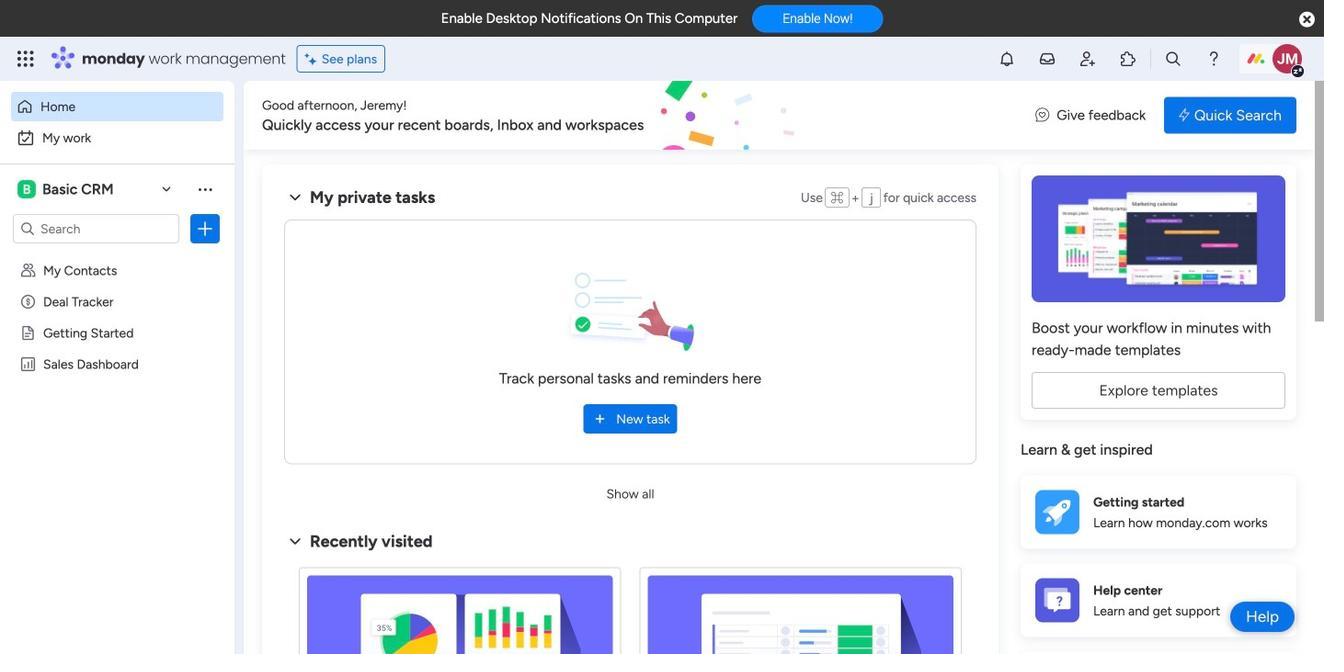 Task type: describe. For each thing, give the bounding box(es) containing it.
workspace options image
[[196, 180, 214, 198]]

getting started element
[[1021, 476, 1297, 550]]

options image
[[196, 220, 214, 238]]

v2 bolt switch image
[[1179, 105, 1190, 126]]

close recently visited image
[[284, 531, 306, 553]]

public board image
[[19, 325, 37, 342]]

public dashboard image
[[19, 356, 37, 373]]

dapulse close image
[[1300, 11, 1315, 29]]

select product image
[[17, 50, 35, 68]]

workspace selection element
[[17, 178, 116, 201]]

see plans image
[[305, 49, 322, 69]]

help center element
[[1021, 564, 1297, 638]]

monday marketplace image
[[1119, 50, 1138, 68]]

quick search results list box
[[284, 553, 977, 655]]

templates image image
[[1038, 176, 1280, 303]]

invite members image
[[1079, 50, 1097, 68]]

0 vertical spatial option
[[11, 92, 224, 121]]

Search in workspace field
[[39, 218, 154, 240]]

v2 user feedback image
[[1036, 105, 1050, 126]]



Task type: locate. For each thing, give the bounding box(es) containing it.
list box
[[0, 252, 235, 629]]

update feed image
[[1039, 50, 1057, 68]]

1 vertical spatial option
[[11, 123, 224, 153]]

jeremy miller image
[[1273, 44, 1303, 74]]

option
[[11, 92, 224, 121], [11, 123, 224, 153], [0, 254, 235, 258]]

search everything image
[[1165, 50, 1183, 68]]

notifications image
[[998, 50, 1016, 68]]

close my private tasks image
[[284, 187, 306, 209]]

help image
[[1205, 50, 1223, 68]]

workspace image
[[17, 179, 36, 200]]

2 vertical spatial option
[[0, 254, 235, 258]]



Task type: vqa. For each thing, say whether or not it's contained in the screenshot.
Workspace options icon
yes



